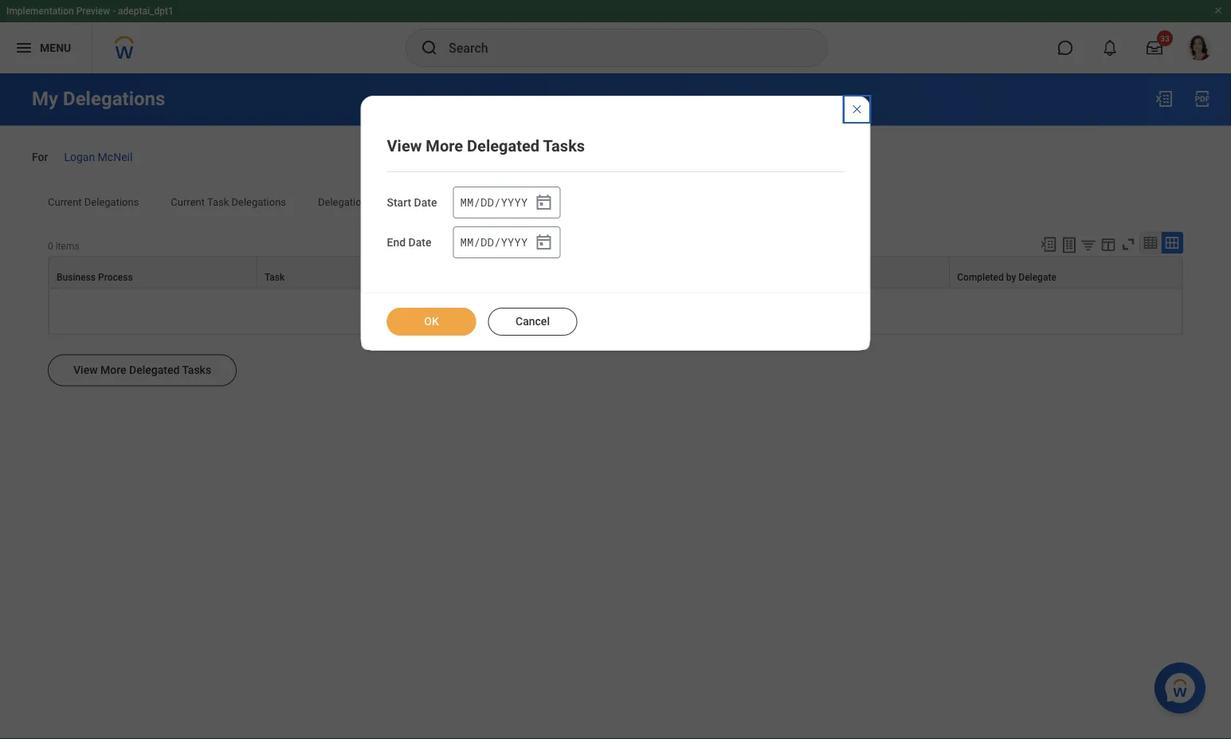 Task type: vqa. For each thing, say whether or not it's contained in the screenshot.
No items
yes



Task type: describe. For each thing, give the bounding box(es) containing it.
export to excel image for items
[[1040, 235, 1058, 253]]

end
[[387, 236, 406, 249]]

mm / dd / yyyy for end date
[[460, 235, 528, 250]]

end date
[[387, 236, 432, 249]]

0
[[48, 240, 53, 251]]

implementation
[[6, 6, 74, 17]]

my delegations main content
[[0, 73, 1232, 444]]

close edit position image
[[851, 103, 864, 116]]

for
[[32, 150, 48, 163]]

business processes allowed for delegation
[[543, 196, 742, 208]]

logan mcneil
[[64, 150, 133, 163]]

current task delegations
[[171, 196, 286, 208]]

mm for end date
[[460, 235, 474, 250]]

delegate
[[1019, 271, 1057, 282]]

1 delegation from the left
[[318, 196, 367, 208]]

view more delegated tasks inside button
[[73, 363, 211, 377]]

completed by delegate button
[[951, 257, 1182, 287]]

ok
[[424, 315, 439, 328]]

click to view/edit grid preferences image
[[1100, 235, 1118, 253]]

business process button
[[49, 257, 257, 287]]

delegated tasks
[[435, 196, 511, 208]]

export to excel image for delegations
[[1155, 89, 1174, 108]]

-
[[113, 6, 116, 17]]

no
[[561, 304, 577, 319]]

delegated inside dialog
[[467, 136, 540, 155]]

completed by delegate
[[958, 271, 1057, 282]]

task inside task popup button
[[265, 271, 285, 282]]

task inside "tab list"
[[207, 196, 229, 208]]

for
[[677, 196, 690, 208]]

task button
[[257, 257, 371, 287]]

yyyy for end date
[[501, 235, 528, 250]]

more inside view more delegated tasks button
[[100, 363, 126, 377]]

mcneil
[[98, 150, 133, 163]]

delegated inside button
[[129, 363, 180, 377]]

calendar image for start date
[[535, 193, 554, 212]]

view more delegated tasks dialog
[[361, 96, 871, 351]]

export to worksheets image
[[1060, 235, 1079, 255]]

1 vertical spatial delegated
[[435, 196, 482, 208]]

current for current task delegations
[[171, 196, 205, 208]]

expand table image
[[1165, 235, 1181, 251]]

processes
[[588, 196, 636, 208]]

inbox large image
[[1147, 40, 1163, 56]]

mm for start date
[[460, 195, 474, 210]]

no items available.
[[561, 304, 671, 319]]

adeptai_dpt1
[[118, 6, 174, 17]]

cancel
[[516, 315, 550, 328]]

cancel button
[[488, 308, 578, 336]]

start
[[387, 196, 411, 209]]

view inside button
[[73, 363, 98, 377]]

profile logan mcneil element
[[1178, 30, 1222, 65]]

row inside my delegations main content
[[49, 256, 1183, 288]]



Task type: locate. For each thing, give the bounding box(es) containing it.
calendar image for end date
[[535, 233, 554, 252]]

2 calendar image from the top
[[535, 233, 554, 252]]

yyyy
[[501, 195, 528, 210], [501, 235, 528, 250]]

business inside "tab list"
[[543, 196, 585, 208]]

close environment banner image
[[1214, 6, 1224, 15]]

1 vertical spatial date
[[409, 236, 432, 249]]

date right the start
[[414, 196, 437, 209]]

0 vertical spatial calendar image
[[535, 193, 554, 212]]

yyyy down start date group
[[501, 235, 528, 250]]

mm / dd / yyyy for start date
[[460, 195, 528, 210]]

dd for start date
[[481, 195, 494, 210]]

tab list
[[32, 184, 1200, 223]]

1 vertical spatial task
[[265, 271, 285, 282]]

mm down 'delegated tasks'
[[460, 235, 474, 250]]

yyyy inside start date group
[[501, 195, 528, 210]]

tasks inside dialog
[[543, 136, 585, 155]]

0 horizontal spatial export to excel image
[[1040, 235, 1058, 253]]

more
[[426, 136, 463, 155], [100, 363, 126, 377]]

completed
[[958, 271, 1004, 282]]

fullscreen image
[[1120, 235, 1138, 253]]

delegation history
[[318, 196, 403, 208]]

0 vertical spatial yyyy
[[501, 195, 528, 210]]

1 horizontal spatial items
[[581, 304, 613, 319]]

delegation left the history
[[318, 196, 367, 208]]

business for business processes allowed for delegation
[[543, 196, 585, 208]]

0 vertical spatial export to excel image
[[1155, 89, 1174, 108]]

0 horizontal spatial business
[[57, 271, 96, 282]]

mm / dd / yyyy up end date group
[[460, 195, 528, 210]]

1 vertical spatial mm / dd / yyyy
[[460, 235, 528, 250]]

1 horizontal spatial view
[[387, 136, 422, 155]]

mm / dd / yyyy
[[460, 195, 528, 210], [460, 235, 528, 250]]

0 vertical spatial delegated
[[467, 136, 540, 155]]

2 mm from the top
[[460, 235, 474, 250]]

1 vertical spatial dd
[[481, 235, 494, 250]]

delegations for current delegations
[[84, 196, 139, 208]]

calendar image inside start date group
[[535, 193, 554, 212]]

1 vertical spatial export to excel image
[[1040, 235, 1058, 253]]

view more delegated tasks inside dialog
[[387, 136, 585, 155]]

delegations
[[63, 87, 165, 110], [84, 196, 139, 208], [232, 196, 286, 208]]

delegated
[[467, 136, 540, 155], [435, 196, 482, 208], [129, 363, 180, 377]]

dd for end date
[[481, 235, 494, 250]]

view more delegated tasks button
[[48, 354, 237, 386]]

view
[[387, 136, 422, 155], [73, 363, 98, 377]]

dd down 'delegated tasks'
[[481, 235, 494, 250]]

current up business process popup button
[[171, 196, 205, 208]]

date right end
[[409, 236, 432, 249]]

export to excel image
[[1155, 89, 1174, 108], [1040, 235, 1058, 253]]

0 vertical spatial date
[[414, 196, 437, 209]]

mm inside end date group
[[460, 235, 474, 250]]

2 dd from the top
[[481, 235, 494, 250]]

0 vertical spatial dd
[[481, 195, 494, 210]]

0 vertical spatial task
[[207, 196, 229, 208]]

1 horizontal spatial task
[[265, 271, 285, 282]]

yyyy inside end date group
[[501, 235, 528, 250]]

calendar image
[[535, 193, 554, 212], [535, 233, 554, 252]]

available.
[[616, 304, 671, 319]]

2 current from the left
[[171, 196, 205, 208]]

2 delegation from the left
[[692, 196, 742, 208]]

1 horizontal spatial more
[[426, 136, 463, 155]]

0 vertical spatial mm
[[460, 195, 474, 210]]

date
[[414, 196, 437, 209], [409, 236, 432, 249]]

current
[[48, 196, 82, 208], [171, 196, 205, 208]]

1 vertical spatial items
[[581, 304, 613, 319]]

view printable version (pdf) image
[[1194, 89, 1213, 108]]

implementation preview -   adeptai_dpt1
[[6, 6, 174, 17]]

1 vertical spatial business
[[57, 271, 96, 282]]

1 vertical spatial yyyy
[[501, 235, 528, 250]]

search image
[[420, 38, 439, 57]]

dd inside end date group
[[481, 235, 494, 250]]

1 yyyy from the top
[[501, 195, 528, 210]]

business inside business process popup button
[[57, 271, 96, 282]]

0 vertical spatial items
[[56, 240, 79, 251]]

calendar image up end date group
[[535, 193, 554, 212]]

1 horizontal spatial delegation
[[692, 196, 742, 208]]

business process
[[57, 271, 133, 282]]

items right the no
[[581, 304, 613, 319]]

0 horizontal spatial delegation
[[318, 196, 367, 208]]

end date group
[[453, 226, 561, 258]]

dd inside start date group
[[481, 195, 494, 210]]

mm right start date
[[460, 195, 474, 210]]

items
[[56, 240, 79, 251], [581, 304, 613, 319]]

2 vertical spatial tasks
[[182, 363, 211, 377]]

date for start date
[[414, 196, 437, 209]]

0 horizontal spatial tasks
[[182, 363, 211, 377]]

1 current from the left
[[48, 196, 82, 208]]

2 vertical spatial delegated
[[129, 363, 180, 377]]

current up 0 items
[[48, 196, 82, 208]]

current for current delegations
[[48, 196, 82, 208]]

1 vertical spatial calendar image
[[535, 233, 554, 252]]

1 vertical spatial view
[[73, 363, 98, 377]]

business left processes
[[543, 196, 585, 208]]

0 horizontal spatial view
[[73, 363, 98, 377]]

tab list containing current delegations
[[32, 184, 1200, 223]]

1 vertical spatial tasks
[[484, 196, 511, 208]]

date for end date
[[409, 236, 432, 249]]

row containing business process
[[49, 256, 1183, 288]]

1 mm / dd / yyyy from the top
[[460, 195, 528, 210]]

1 horizontal spatial current
[[171, 196, 205, 208]]

row
[[49, 256, 1183, 288]]

implementation preview -   adeptai_dpt1 banner
[[0, 0, 1232, 73]]

more inside the view more delegated tasks dialog
[[426, 136, 463, 155]]

mm / dd / yyyy inside end date group
[[460, 235, 528, 250]]

tasks inside button
[[182, 363, 211, 377]]

0 vertical spatial view
[[387, 136, 422, 155]]

1 vertical spatial more
[[100, 363, 126, 377]]

tab list inside my delegations main content
[[32, 184, 1200, 223]]

allowed
[[638, 196, 674, 208]]

logan mcneil link
[[64, 147, 133, 163]]

business down 0 items
[[57, 271, 96, 282]]

1 horizontal spatial tasks
[[484, 196, 511, 208]]

/
[[474, 195, 481, 210], [494, 195, 501, 210], [474, 235, 481, 250], [494, 235, 501, 250]]

table image
[[1143, 235, 1159, 251]]

0 vertical spatial business
[[543, 196, 585, 208]]

by
[[1007, 271, 1017, 282]]

toolbar inside my delegations main content
[[1033, 231, 1184, 256]]

0 vertical spatial tasks
[[543, 136, 585, 155]]

view more delegated tasks
[[387, 136, 585, 155], [73, 363, 211, 377]]

delegation right for
[[692, 196, 742, 208]]

ok button
[[387, 308, 476, 336]]

calendar image inside end date group
[[535, 233, 554, 252]]

export to excel image left export to worksheets 'image'
[[1040, 235, 1058, 253]]

yyyy up end date group
[[501, 195, 528, 210]]

tasks
[[543, 136, 585, 155], [484, 196, 511, 208], [182, 363, 211, 377]]

preview
[[76, 6, 110, 17]]

yyyy for start date
[[501, 195, 528, 210]]

business
[[543, 196, 585, 208], [57, 271, 96, 282]]

logan
[[64, 150, 95, 163]]

dd
[[481, 195, 494, 210], [481, 235, 494, 250]]

calendar image down start date group
[[535, 233, 554, 252]]

toolbar
[[1033, 231, 1184, 256]]

1 horizontal spatial export to excel image
[[1155, 89, 1174, 108]]

dd up end date group
[[481, 195, 494, 210]]

current delegations
[[48, 196, 139, 208]]

my
[[32, 87, 58, 110]]

0 vertical spatial mm / dd / yyyy
[[460, 195, 528, 210]]

0 horizontal spatial more
[[100, 363, 126, 377]]

2 horizontal spatial tasks
[[543, 136, 585, 155]]

0 horizontal spatial current
[[48, 196, 82, 208]]

0 horizontal spatial view more delegated tasks
[[73, 363, 211, 377]]

items right 0
[[56, 240, 79, 251]]

start date
[[387, 196, 437, 209]]

notifications large image
[[1103, 40, 1119, 56]]

2 yyyy from the top
[[501, 235, 528, 250]]

my delegations
[[32, 87, 165, 110]]

process
[[98, 271, 133, 282]]

mm / dd / yyyy down start date group
[[460, 235, 528, 250]]

mm inside start date group
[[460, 195, 474, 210]]

1 calendar image from the top
[[535, 193, 554, 212]]

items for no
[[581, 304, 613, 319]]

start date group
[[453, 187, 561, 218]]

1 dd from the top
[[481, 195, 494, 210]]

business for business process
[[57, 271, 96, 282]]

1 vertical spatial mm
[[460, 235, 474, 250]]

history
[[370, 196, 403, 208]]

mm / dd / yyyy inside start date group
[[460, 195, 528, 210]]

items for 0
[[56, 240, 79, 251]]

0 vertical spatial view more delegated tasks
[[387, 136, 585, 155]]

select to filter grid data image
[[1080, 236, 1098, 253]]

view inside dialog
[[387, 136, 422, 155]]

delegations for my delegations
[[63, 87, 165, 110]]

0 items
[[48, 240, 79, 251]]

1 vertical spatial view more delegated tasks
[[73, 363, 211, 377]]

export to excel image left view printable version (pdf) "image"
[[1155, 89, 1174, 108]]

1 mm from the top
[[460, 195, 474, 210]]

1 horizontal spatial business
[[543, 196, 585, 208]]

2 mm / dd / yyyy from the top
[[460, 235, 528, 250]]

0 vertical spatial more
[[426, 136, 463, 155]]

mm
[[460, 195, 474, 210], [460, 235, 474, 250]]

0 horizontal spatial items
[[56, 240, 79, 251]]

0 horizontal spatial task
[[207, 196, 229, 208]]

delegation
[[318, 196, 367, 208], [692, 196, 742, 208]]

task
[[207, 196, 229, 208], [265, 271, 285, 282]]

1 horizontal spatial view more delegated tasks
[[387, 136, 585, 155]]



